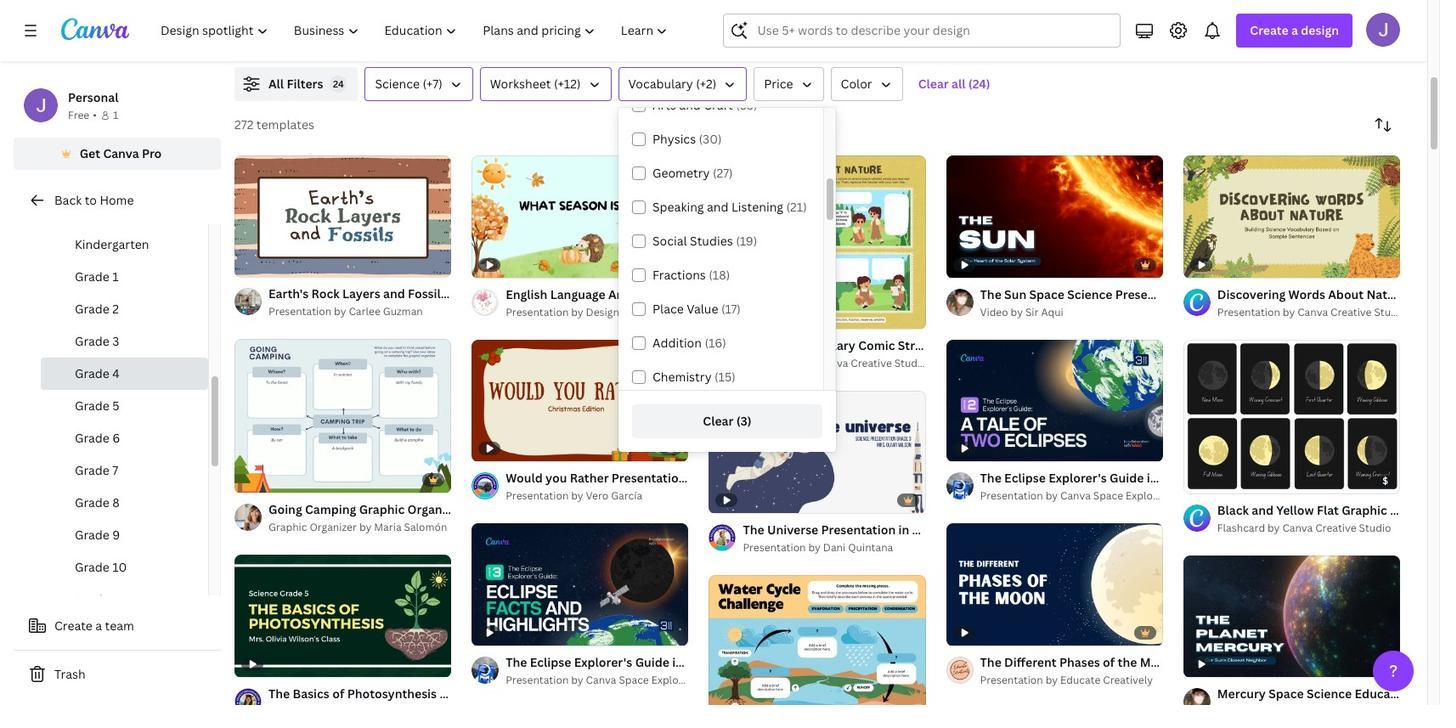 Task type: vqa. For each thing, say whether or not it's contained in the screenshot.
Vero
yes



Task type: describe. For each thing, give the bounding box(es) containing it.
(19)
[[736, 233, 758, 249]]

grade 2
[[75, 301, 119, 317]]

yellow
[[1277, 502, 1315, 518]]

1 vertical spatial presentation by canva space explorers link
[[506, 672, 698, 689]]

presentation by dani quintana link
[[743, 540, 926, 557]]

jacob simon image
[[1367, 13, 1401, 47]]

fractions
[[653, 267, 706, 283]]

lesson by canva creative studio link for introduction to electricity
[[579, 30, 835, 47]]

free •
[[68, 108, 97, 122]]

introduction for introduction to electricity
[[579, 12, 653, 28]]

grade for grade 8
[[75, 495, 110, 511]]

1 horizontal spatial presentation by canva space explorers
[[981, 489, 1173, 503]]

grade 9 link
[[41, 519, 208, 552]]

blue
[[913, 522, 939, 538]]

going camping graphic organizer in colorful simple style graphic organizer by maria salomón
[[269, 502, 603, 535]]

get canva pro button
[[14, 138, 221, 170]]

earth's rock layers and fossils science presentation muted colors organic image
[[235, 155, 452, 277]]

lesson inside the energy transformation lesson by canva creative studio
[[1200, 31, 1235, 45]]

video
[[981, 305, 1009, 319]]

of for flashcard by canva creative studio
[[1203, 473, 1213, 486]]

salomón
[[404, 520, 448, 535]]

(+2)
[[696, 76, 717, 92]]

electricity
[[670, 12, 730, 28]]

grade for grade 11
[[75, 592, 110, 608]]

energy transformation lesson by canva creative studio
[[1200, 12, 1361, 45]]

24 filter options selected element
[[330, 76, 347, 93]]

a for team
[[95, 618, 102, 634]]

simple
[[531, 502, 571, 518]]

introduction for introduction to waves
[[269, 12, 342, 28]]

school
[[99, 204, 137, 220]]

and for listening
[[707, 199, 729, 215]]

create for create a design
[[1251, 22, 1289, 38]]

(17)
[[722, 301, 741, 317]]

24
[[333, 77, 344, 90]]

grade for grade 2
[[75, 301, 110, 317]]

quintana
[[849, 540, 894, 555]]

0 horizontal spatial presentation by canva space explorers
[[506, 673, 698, 687]]

presentation by canva creative studio
[[1218, 305, 1407, 319]]

carlee
[[349, 304, 381, 319]]

in
[[899, 522, 910, 538]]

lesson by canva creative studio link for introduction to waves
[[269, 30, 525, 47]]

back to home
[[54, 192, 134, 208]]

kindergarten link
[[41, 229, 208, 261]]

graphic organizer by maria salomón link
[[269, 519, 452, 536]]

processes in the water cycle science graphic organizer in blue yellow flat cartoon style image
[[709, 576, 926, 706]]

top level navigation element
[[150, 14, 683, 48]]

(24)
[[969, 76, 991, 92]]

all
[[952, 76, 966, 92]]

to for waves
[[345, 12, 357, 28]]

f
[[1439, 502, 1441, 518]]

creative inside the black and yellow flat graphic science f flashcard by canva creative studio
[[1316, 521, 1357, 535]]

sir
[[1026, 305, 1039, 319]]

white
[[966, 522, 1000, 538]]

guzman
[[383, 304, 423, 319]]

creative inside the water cycle lesson by canva creative studio
[[974, 31, 1016, 45]]

(15)
[[715, 369, 736, 385]]

9
[[113, 527, 120, 543]]

(27)
[[713, 165, 733, 181]]

vocabulary (+2) button
[[619, 67, 748, 101]]

grade for grade 4
[[75, 366, 110, 382]]

1 for 1 of 10
[[247, 257, 251, 269]]

camping
[[305, 502, 356, 518]]

the for the universe presentation in blue and white illustrative style
[[743, 522, 765, 538]]

•
[[93, 108, 97, 122]]

educate
[[1061, 673, 1101, 687]]

comic strip by canva creative studio
[[743, 356, 927, 371]]

universe
[[768, 522, 819, 538]]

1 vertical spatial organizer
[[310, 520, 357, 535]]

studio inside the water cycle lesson by canva creative studio
[[1018, 31, 1050, 45]]

water
[[914, 12, 948, 28]]

by inside "link"
[[334, 304, 346, 319]]

going camping graphic organizer in colorful simple style image
[[235, 339, 452, 493]]

5
[[113, 398, 120, 414]]

price
[[765, 76, 794, 92]]

studio inside introduction to electricity lesson by canva creative studio
[[708, 31, 740, 45]]

by inside introduction to electricity lesson by canva creative studio
[[616, 31, 628, 45]]

by inside the water cycle lesson by canva creative studio
[[927, 31, 939, 45]]

1 horizontal spatial organizer
[[408, 502, 463, 518]]

in
[[466, 502, 478, 518]]

to for home
[[85, 192, 97, 208]]

wildlife vocabulary comic strip in yellow green brown friendly hand drawn style image
[[709, 156, 926, 329]]

listening
[[732, 199, 784, 215]]

1 of 10 link
[[235, 155, 452, 277]]

grade 3 link
[[41, 326, 208, 358]]

get
[[80, 145, 100, 162]]

canva inside introduction to waves lesson by canva creative studio
[[320, 31, 351, 45]]

lesson for introduction to waves
[[269, 31, 303, 45]]

grade 5
[[75, 398, 120, 414]]

chemistry
[[653, 369, 712, 385]]

and inside the universe presentation in blue and white illustrative style presentation by dani quintana
[[942, 522, 964, 538]]

and for craft
[[680, 97, 701, 113]]

grade 1
[[75, 269, 119, 285]]

all
[[269, 76, 284, 92]]

grade for grade 7
[[75, 462, 110, 479]]

studio inside the energy transformation lesson by canva creative studio
[[1329, 31, 1361, 45]]

grade 7
[[75, 462, 118, 479]]

video by sir aqui link
[[981, 304, 1164, 321]]

grade 8 link
[[41, 487, 208, 519]]

geometry (27)
[[653, 165, 733, 181]]

creatively
[[1104, 673, 1154, 687]]

grade for grade 3
[[75, 333, 110, 349]]

back
[[54, 192, 82, 208]]

graphic inside the black and yellow flat graphic science f flashcard by canva creative studio
[[1342, 502, 1388, 518]]

1 of 2 link
[[1184, 340, 1401, 494]]

the universe presentation in blue and white illustrative style presentation by dani quintana
[[743, 522, 1098, 555]]

strip
[[777, 356, 801, 371]]

addition (16)
[[653, 335, 727, 351]]

272
[[235, 116, 254, 133]]

pro
[[142, 145, 162, 162]]

lesson by canva creative studio link for energy transformation
[[1200, 30, 1441, 47]]

value
[[687, 301, 719, 317]]

canva inside the energy transformation lesson by canva creative studio
[[1252, 31, 1283, 45]]

energy transformation image
[[1166, 0, 1441, 4]]

fractions (18)
[[653, 267, 730, 283]]

dani
[[824, 540, 846, 555]]

creative inside introduction to electricity lesson by canva creative studio
[[664, 31, 705, 45]]

design
[[1302, 22, 1340, 38]]

(16)
[[705, 335, 727, 351]]

vocabulary
[[629, 76, 694, 92]]

Search search field
[[758, 14, 1111, 47]]

social
[[653, 233, 687, 249]]

colorful
[[480, 502, 528, 518]]

1 vertical spatial 2
[[1215, 473, 1220, 486]]

grade 10
[[75, 559, 127, 576]]

clear (3)
[[703, 413, 752, 429]]

introduction to electricity link
[[579, 11, 835, 30]]



Task type: locate. For each thing, give the bounding box(es) containing it.
black and yellow flat graphic science flashcard image
[[1184, 340, 1401, 493]]

1 vertical spatial create
[[54, 618, 93, 634]]

1 vertical spatial explorers
[[652, 673, 698, 687]]

lesson for introduction to electricity
[[579, 31, 614, 45]]

arts
[[653, 97, 677, 113]]

a inside 'create a design' dropdown button
[[1292, 22, 1299, 38]]

grade left 7
[[75, 462, 110, 479]]

11
[[113, 592, 125, 608]]

1 vertical spatial the
[[743, 522, 765, 538]]

of for presentation by carlee guzman
[[254, 257, 263, 269]]

clear for clear all (24)
[[919, 76, 949, 92]]

the for the water cycle
[[890, 12, 911, 28]]

0 vertical spatial 10
[[265, 257, 277, 269]]

0 horizontal spatial 2
[[113, 301, 119, 317]]

3 lesson from the left
[[890, 31, 924, 45]]

graphic up maria
[[359, 502, 405, 518]]

grade inside 'grade 7' link
[[75, 462, 110, 479]]

lesson up (+12)
[[579, 31, 614, 45]]

of
[[254, 257, 263, 269], [1203, 473, 1213, 486]]

to right back
[[85, 192, 97, 208]]

grade
[[75, 269, 110, 285], [75, 301, 110, 317], [75, 333, 110, 349], [75, 366, 110, 382], [75, 398, 110, 414], [75, 430, 110, 446], [75, 462, 110, 479], [75, 495, 110, 511], [75, 527, 110, 543], [75, 559, 110, 576], [75, 592, 110, 608]]

clear left (3)
[[703, 413, 734, 429]]

social studies (19)
[[653, 233, 758, 249]]

presentation by canva space explorers
[[981, 489, 1173, 503], [506, 673, 698, 687]]

grade left 4
[[75, 366, 110, 382]]

0 vertical spatial science
[[375, 76, 420, 92]]

style right simple
[[574, 502, 603, 518]]

grade down grade 1
[[75, 301, 110, 317]]

flashcard by canva creative studio link
[[1218, 520, 1401, 537]]

lesson inside the water cycle lesson by canva creative studio
[[890, 31, 924, 45]]

grade left "9"
[[75, 527, 110, 543]]

0 horizontal spatial presentation by canva space explorers link
[[506, 672, 698, 689]]

filters
[[287, 76, 323, 92]]

grade for grade 1
[[75, 269, 110, 285]]

kindergarten
[[75, 236, 149, 252]]

the
[[890, 12, 911, 28], [743, 522, 765, 538]]

to left "electricity"
[[655, 12, 668, 28]]

(30)
[[699, 131, 722, 147]]

lesson for the water cycle
[[890, 31, 924, 45]]

2 lesson by canva creative studio link from the left
[[579, 30, 835, 47]]

create a design button
[[1237, 14, 1353, 48]]

canva inside the black and yellow flat graphic science f flashcard by canva creative studio
[[1283, 521, 1314, 535]]

team
[[105, 618, 134, 634]]

0 horizontal spatial 10
[[113, 559, 127, 576]]

6 grade from the top
[[75, 430, 110, 446]]

and for yellow
[[1252, 502, 1274, 518]]

1 horizontal spatial graphic
[[359, 502, 405, 518]]

presentation by vero garcía
[[506, 489, 643, 503]]

1 horizontal spatial science
[[1391, 502, 1436, 518]]

2 up the 3
[[113, 301, 119, 317]]

graphic
[[359, 502, 405, 518], [1342, 502, 1388, 518], [269, 520, 307, 535]]

color
[[841, 76, 873, 92]]

grade left the 5
[[75, 398, 110, 414]]

0 horizontal spatial introduction
[[269, 12, 342, 28]]

1 vertical spatial science
[[1391, 502, 1436, 518]]

1 vertical spatial presentation by canva space explorers
[[506, 673, 698, 687]]

grade for grade 10
[[75, 559, 110, 576]]

8 grade from the top
[[75, 495, 110, 511]]

and down (27) on the top of page
[[707, 199, 729, 215]]

lesson down energy
[[1200, 31, 1235, 45]]

1 vertical spatial a
[[95, 618, 102, 634]]

2 up the black
[[1215, 473, 1220, 486]]

4 lesson from the left
[[1200, 31, 1235, 45]]

black and yellow flat graphic science f flashcard by canva creative studio
[[1218, 502, 1441, 535]]

introduction inside introduction to electricity lesson by canva creative studio
[[579, 12, 653, 28]]

3 lesson by canva creative studio link from the left
[[890, 30, 1146, 47]]

presentation by carlee guzman
[[269, 304, 423, 319]]

3 grade from the top
[[75, 333, 110, 349]]

black
[[1218, 502, 1250, 518]]

pre-school link
[[41, 196, 208, 229]]

lesson by canva creative studio link for the water cycle
[[890, 30, 1146, 47]]

black and yellow flat graphic science f link
[[1218, 501, 1441, 520]]

style inside going camping graphic organizer in colorful simple style graphic organizer by maria salomón
[[574, 502, 603, 518]]

by inside the energy transformation lesson by canva creative studio
[[1237, 31, 1250, 45]]

grade up grade 2
[[75, 269, 110, 285]]

lesson inside introduction to electricity lesson by canva creative studio
[[579, 31, 614, 45]]

0 horizontal spatial the
[[743, 522, 765, 538]]

free
[[68, 108, 89, 122]]

8
[[113, 495, 120, 511]]

10 grade from the top
[[75, 559, 110, 576]]

grade 10 link
[[41, 552, 208, 584]]

grade left the 3
[[75, 333, 110, 349]]

introduction up vocabulary
[[579, 12, 653, 28]]

2
[[113, 301, 119, 317], [1215, 473, 1220, 486]]

science (+7)
[[375, 76, 443, 92]]

presentation by designed2bless
[[506, 305, 664, 319]]

to inside introduction to waves lesson by canva creative studio
[[345, 12, 357, 28]]

studio inside introduction to waves lesson by canva creative studio
[[397, 31, 429, 45]]

vero
[[586, 489, 609, 503]]

None search field
[[724, 14, 1122, 48]]

0 horizontal spatial a
[[95, 618, 102, 634]]

grade 1 link
[[41, 261, 208, 293]]

grade left 8
[[75, 495, 110, 511]]

grade inside grade 11 link
[[75, 592, 110, 608]]

get canva pro
[[80, 145, 162, 162]]

0 vertical spatial clear
[[919, 76, 949, 92]]

grade for grade 5
[[75, 398, 110, 414]]

style inside the universe presentation in blue and white illustrative style presentation by dani quintana
[[1069, 522, 1098, 538]]

presentation by educate creatively link
[[981, 672, 1164, 689]]

aqui
[[1042, 305, 1064, 319]]

chemistry (15)
[[653, 369, 736, 385]]

grade 11 link
[[41, 584, 208, 616]]

create inside dropdown button
[[1251, 22, 1289, 38]]

2 grade from the top
[[75, 301, 110, 317]]

and right blue
[[942, 522, 964, 538]]

1 horizontal spatial introduction
[[579, 12, 653, 28]]

1
[[113, 108, 118, 122], [247, 257, 251, 269], [113, 269, 119, 285], [1196, 473, 1201, 486]]

0 vertical spatial of
[[254, 257, 263, 269]]

0 vertical spatial presentation by canva space explorers
[[981, 489, 1173, 503]]

0 horizontal spatial graphic
[[269, 520, 307, 535]]

presentation by canva space explorers link
[[981, 488, 1173, 505], [506, 672, 698, 689]]

science inside the black and yellow flat graphic science f flashcard by canva creative studio
[[1391, 502, 1436, 518]]

1 vertical spatial of
[[1203, 473, 1213, 486]]

to for electricity
[[655, 12, 668, 28]]

science inside button
[[375, 76, 420, 92]]

by inside the black and yellow flat graphic science f flashcard by canva creative studio
[[1268, 521, 1281, 535]]

graphic down going
[[269, 520, 307, 535]]

1 horizontal spatial space
[[1094, 489, 1124, 503]]

create down energy transformation image
[[1251, 22, 1289, 38]]

1 horizontal spatial create
[[1251, 22, 1289, 38]]

a inside create a team button
[[95, 618, 102, 634]]

(18)
[[709, 267, 730, 283]]

creative inside introduction to waves lesson by canva creative studio
[[353, 31, 395, 45]]

back to home link
[[14, 184, 221, 218]]

0 horizontal spatial clear
[[703, 413, 734, 429]]

1 lesson by canva creative studio link from the left
[[269, 30, 525, 47]]

organizer
[[408, 502, 463, 518], [310, 520, 357, 535]]

create a design
[[1251, 22, 1340, 38]]

1 vertical spatial space
[[619, 673, 649, 687]]

the universe presentation in blue and white illustrative style link
[[743, 521, 1098, 540]]

0 horizontal spatial space
[[619, 673, 649, 687]]

9 grade from the top
[[75, 527, 110, 543]]

by inside introduction to waves lesson by canva creative studio
[[306, 31, 318, 45]]

1 for 1
[[113, 108, 118, 122]]

lesson inside introduction to waves lesson by canva creative studio
[[269, 31, 303, 45]]

4 grade from the top
[[75, 366, 110, 382]]

the inside the water cycle lesson by canva creative studio
[[890, 12, 911, 28]]

(3)
[[737, 413, 752, 429]]

1 horizontal spatial the
[[890, 12, 911, 28]]

272 templates
[[235, 116, 314, 133]]

a left team
[[95, 618, 102, 634]]

Sort by button
[[1367, 108, 1401, 142]]

and right arts
[[680, 97, 701, 113]]

arts and craft (33)
[[653, 97, 758, 113]]

physics (30)
[[653, 131, 722, 147]]

0 horizontal spatial of
[[254, 257, 263, 269]]

0 vertical spatial a
[[1292, 22, 1299, 38]]

0 vertical spatial presentation by canva space explorers link
[[981, 488, 1173, 505]]

1 horizontal spatial presentation by canva space explorers link
[[981, 488, 1173, 505]]

introduction inside introduction to waves lesson by canva creative studio
[[269, 12, 342, 28]]

worksheet (+12)
[[490, 76, 581, 92]]

create a team button
[[14, 610, 221, 644]]

0 vertical spatial the
[[890, 12, 911, 28]]

0 horizontal spatial explorers
[[652, 673, 698, 687]]

grade inside grade 9 link
[[75, 527, 110, 543]]

a for design
[[1292, 22, 1299, 38]]

1 horizontal spatial explorers
[[1126, 489, 1173, 503]]

place
[[653, 301, 684, 317]]

grade 8
[[75, 495, 120, 511]]

canva inside the water cycle lesson by canva creative studio
[[941, 31, 972, 45]]

grade 6
[[75, 430, 120, 446]]

the left the universe at the bottom right of page
[[743, 522, 765, 538]]

comic
[[743, 356, 775, 371]]

lesson by canva creative studio link down "electricity"
[[579, 30, 835, 47]]

the water cycle link
[[890, 11, 1146, 30]]

introduction up filters
[[269, 12, 342, 28]]

grade inside the grade 8 link
[[75, 495, 110, 511]]

clear for clear (3)
[[703, 413, 734, 429]]

0 horizontal spatial create
[[54, 618, 93, 634]]

grade 5 link
[[41, 390, 208, 423]]

to left waves
[[345, 12, 357, 28]]

0 vertical spatial create
[[1251, 22, 1289, 38]]

grade 7 link
[[41, 455, 208, 487]]

1 horizontal spatial 10
[[265, 257, 277, 269]]

organizer up salomón
[[408, 502, 463, 518]]

grade inside grade 1 link
[[75, 269, 110, 285]]

grade for grade 9
[[75, 527, 110, 543]]

1 vertical spatial style
[[1069, 522, 1098, 538]]

0 vertical spatial 2
[[113, 301, 119, 317]]

studies
[[690, 233, 733, 249]]

energy
[[1200, 12, 1240, 28]]

grade for grade 6
[[75, 430, 110, 446]]

science left f
[[1391, 502, 1436, 518]]

create for create a team
[[54, 618, 93, 634]]

create inside button
[[54, 618, 93, 634]]

1 grade from the top
[[75, 269, 110, 285]]

lesson up all at top
[[269, 31, 303, 45]]

the inside the universe presentation in blue and white illustrative style presentation by dani quintana
[[743, 522, 765, 538]]

lesson down water
[[890, 31, 924, 45]]

1 horizontal spatial style
[[1069, 522, 1098, 538]]

style right illustrative
[[1069, 522, 1098, 538]]

introduction to waves lesson by canva creative studio
[[269, 12, 429, 45]]

to
[[345, 12, 357, 28], [655, 12, 668, 28], [85, 192, 97, 208]]

11 grade from the top
[[75, 592, 110, 608]]

grade inside "grade 5" link
[[75, 398, 110, 414]]

grade inside grade 3 "link"
[[75, 333, 110, 349]]

6
[[113, 430, 120, 446]]

1 vertical spatial 10
[[113, 559, 127, 576]]

by inside the universe presentation in blue and white illustrative style presentation by dani quintana
[[809, 540, 821, 555]]

graphic down $
[[1342, 502, 1388, 518]]

transformation
[[1243, 12, 1332, 28]]

and inside the black and yellow flat graphic science f flashcard by canva creative studio
[[1252, 502, 1274, 518]]

(+7)
[[423, 76, 443, 92]]

a left design
[[1292, 22, 1299, 38]]

lesson by canva creative studio link down waves
[[269, 30, 525, 47]]

flashcard
[[1218, 521, 1266, 535]]

0 vertical spatial organizer
[[408, 502, 463, 518]]

2 horizontal spatial graphic
[[1342, 502, 1388, 518]]

1 for 1 of 2
[[1196, 473, 1201, 486]]

clear left all
[[919, 76, 949, 92]]

grade inside 'grade 2' link
[[75, 301, 110, 317]]

1 horizontal spatial of
[[1203, 473, 1213, 486]]

1 of 10
[[247, 257, 277, 269]]

0 vertical spatial explorers
[[1126, 489, 1173, 503]]

lesson by canva creative studio link down transformation
[[1200, 30, 1441, 47]]

pre-
[[75, 204, 99, 220]]

0 horizontal spatial to
[[85, 192, 97, 208]]

to inside introduction to electricity lesson by canva creative studio
[[655, 12, 668, 28]]

create down the grade 11
[[54, 618, 93, 634]]

(21)
[[787, 199, 807, 215]]

1 introduction from the left
[[269, 12, 342, 28]]

studio inside the black and yellow flat graphic science f flashcard by canva creative studio
[[1360, 521, 1392, 535]]

0 horizontal spatial organizer
[[310, 520, 357, 535]]

7
[[113, 462, 118, 479]]

0 horizontal spatial science
[[375, 76, 420, 92]]

price button
[[754, 67, 824, 101]]

and up flashcard
[[1252, 502, 1274, 518]]

organizer down camping
[[310, 520, 357, 535]]

by inside going camping graphic organizer in colorful simple style graphic organizer by maria salomón
[[359, 520, 372, 535]]

all filters
[[269, 76, 323, 92]]

geometry
[[653, 165, 710, 181]]

creative inside the energy transformation lesson by canva creative studio
[[1285, 31, 1326, 45]]

canva inside introduction to electricity lesson by canva creative studio
[[631, 31, 661, 45]]

7 grade from the top
[[75, 462, 110, 479]]

designed2bless
[[586, 305, 664, 319]]

lesson by canva creative studio link
[[269, 30, 525, 47], [579, 30, 835, 47], [890, 30, 1146, 47], [1200, 30, 1441, 47]]

2 horizontal spatial to
[[655, 12, 668, 28]]

grade up create a team
[[75, 592, 110, 608]]

presentation inside "link"
[[269, 304, 332, 319]]

0 vertical spatial style
[[574, 502, 603, 518]]

grade inside grade 10 link
[[75, 559, 110, 576]]

0 horizontal spatial style
[[574, 502, 603, 518]]

the left water
[[890, 12, 911, 28]]

garcía
[[611, 489, 643, 503]]

4 lesson by canva creative studio link from the left
[[1200, 30, 1441, 47]]

1 horizontal spatial clear
[[919, 76, 949, 92]]

science left the (+7)
[[375, 76, 420, 92]]

2 lesson from the left
[[579, 31, 614, 45]]

grade inside grade 6 link
[[75, 430, 110, 446]]

lesson by canva creative studio link down cycle
[[890, 30, 1146, 47]]

5 grade from the top
[[75, 398, 110, 414]]

grade down grade 9
[[75, 559, 110, 576]]

0 vertical spatial space
[[1094, 489, 1124, 503]]

1 horizontal spatial to
[[345, 12, 357, 28]]

create a team
[[54, 618, 134, 634]]

physics
[[653, 131, 696, 147]]

1 of 2
[[1196, 473, 1220, 486]]

1 lesson from the left
[[269, 31, 303, 45]]

1 horizontal spatial 2
[[1215, 473, 1220, 486]]

grade left 6
[[75, 430, 110, 446]]

addition
[[653, 335, 702, 351]]

3
[[113, 333, 119, 349]]

2 introduction from the left
[[579, 12, 653, 28]]

grade 4
[[75, 366, 120, 382]]

canva inside button
[[103, 145, 139, 162]]

1 horizontal spatial a
[[1292, 22, 1299, 38]]

1 vertical spatial clear
[[703, 413, 734, 429]]



